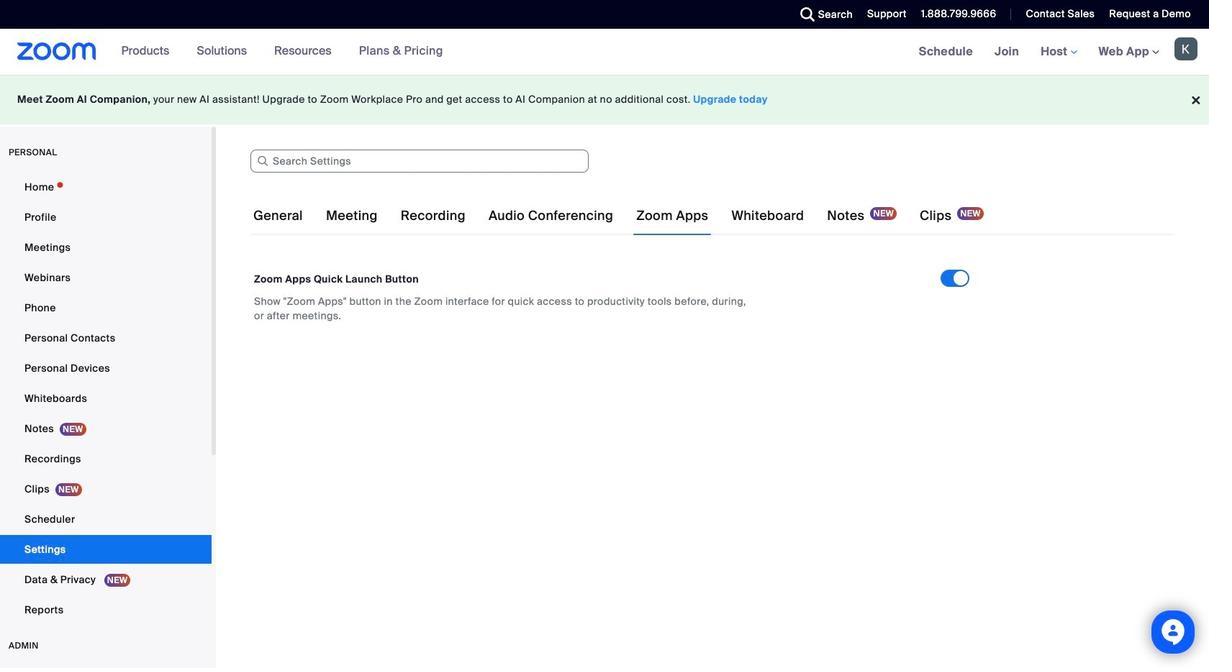 Task type: vqa. For each thing, say whether or not it's contained in the screenshot.
product information navigation
yes



Task type: locate. For each thing, give the bounding box(es) containing it.
banner
[[0, 29, 1209, 76]]

Search Settings text field
[[250, 150, 589, 173]]

footer
[[0, 75, 1209, 125]]

profile picture image
[[1175, 37, 1198, 60]]

personal menu menu
[[0, 173, 212, 626]]

tabs of my account settings page tab list
[[250, 196, 987, 236]]

product information navigation
[[111, 29, 454, 75]]



Task type: describe. For each thing, give the bounding box(es) containing it.
zoom logo image
[[17, 42, 96, 60]]

meetings navigation
[[908, 29, 1209, 76]]



